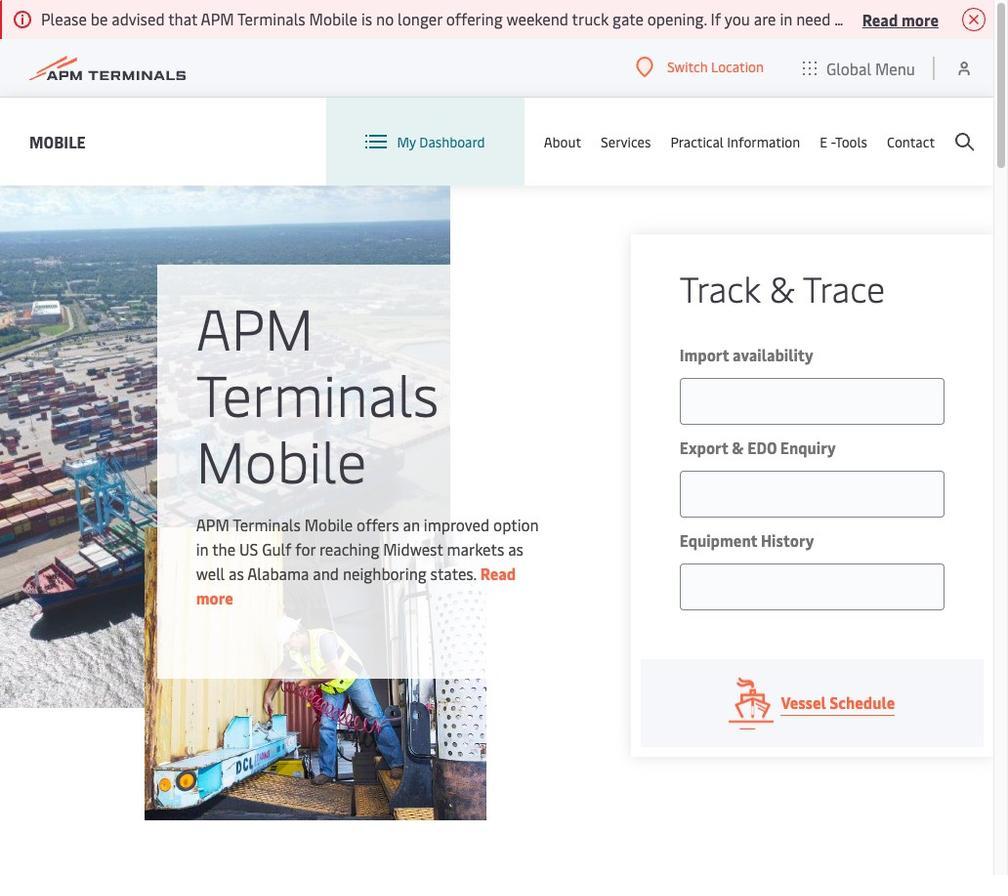 Task type: describe. For each thing, give the bounding box(es) containing it.
you
[[725, 8, 750, 29]]

export
[[680, 437, 728, 458]]

my dashboard
[[397, 132, 485, 151]]

more for read more link
[[196, 587, 233, 608]]

0 vertical spatial terminals
[[237, 8, 305, 29]]

e -tools
[[820, 132, 868, 151]]

if
[[711, 8, 721, 29]]

about
[[544, 132, 581, 151]]

global menu
[[826, 57, 915, 79]]

location
[[711, 58, 764, 76]]

advised
[[112, 8, 165, 29]]

switch location
[[667, 58, 764, 76]]

track
[[680, 264, 761, 312]]

equipment
[[680, 530, 758, 551]]

xin da yang zhou  docked at apm terminals mobile image
[[0, 186, 450, 708]]

need
[[796, 8, 831, 29]]

neighboring
[[343, 562, 427, 584]]

in inside apm terminals mobile offers an improved option in the us gulf for reaching midwest markets as well as alabama and neighboring states.
[[196, 538, 209, 559]]

1 weekend from the left
[[506, 8, 569, 29]]

switch
[[667, 58, 708, 76]]

availability
[[733, 344, 814, 365]]

apm terminals mobile offers an improved option in the us gulf for reaching midwest markets as well as alabama and neighboring states.
[[196, 513, 539, 584]]

contact button
[[887, 98, 935, 186]]

option
[[493, 513, 539, 535]]

of
[[835, 8, 850, 29]]

markets
[[447, 538, 504, 559]]

vessel schedule link
[[641, 659, 984, 747]]

contact
[[887, 132, 935, 151]]

is
[[361, 8, 372, 29]]

tools
[[835, 132, 868, 151]]

0 vertical spatial as
[[508, 538, 524, 559]]

equipment history
[[680, 530, 814, 551]]

my
[[397, 132, 416, 151]]

gulf
[[262, 538, 292, 559]]

offers
[[357, 513, 399, 535]]

offering
[[446, 8, 503, 29]]

practical information button
[[671, 98, 800, 186]]

& for edo
[[732, 437, 744, 458]]

please
[[41, 8, 87, 29]]

apm terminals mobile
[[196, 288, 439, 498]]

an
[[403, 513, 420, 535]]

0 horizontal spatial as
[[229, 562, 244, 584]]

e
[[820, 132, 828, 151]]

mobile secondary image
[[144, 528, 486, 821]]

mobile inside apm terminals mobile
[[196, 421, 367, 498]]

services button
[[601, 98, 651, 186]]

schedule
[[830, 692, 895, 713]]

0 vertical spatial in
[[780, 8, 793, 29]]

enquiry
[[780, 437, 836, 458]]

practical information
[[671, 132, 800, 151]]

2 gate from the left
[[931, 8, 962, 29]]

mobile inside apm terminals mobile offers an improved option in the us gulf for reaching midwest markets as well as alabama and neighboring states.
[[305, 513, 353, 535]]

history
[[761, 530, 814, 551]]

read for read more link
[[480, 562, 516, 584]]



Task type: vqa. For each thing, say whether or not it's contained in the screenshot.
By
no



Task type: locate. For each thing, give the bounding box(es) containing it.
information
[[727, 132, 800, 151]]

1 vertical spatial more
[[196, 587, 233, 608]]

as down 'option'
[[508, 538, 524, 559]]

that
[[168, 8, 197, 29]]

trace
[[803, 264, 885, 312]]

read
[[862, 8, 898, 30], [480, 562, 516, 584]]

more down well at the bottom
[[196, 587, 233, 608]]

1 vertical spatial &
[[732, 437, 744, 458]]

as
[[508, 538, 524, 559], [229, 562, 244, 584]]

alabama
[[247, 562, 309, 584]]

my dashboard button
[[366, 98, 485, 186]]

vessel schedule
[[781, 692, 895, 713]]

1 vertical spatial as
[[229, 562, 244, 584]]

1 vertical spatial in
[[196, 538, 209, 559]]

1 gate from the left
[[613, 8, 644, 29]]

gate right the truck
[[613, 8, 644, 29]]

-
[[831, 132, 835, 151]]

0 horizontal spatial gate
[[613, 8, 644, 29]]

read more link
[[196, 562, 516, 608]]

read more for read more button
[[862, 8, 939, 30]]

apm for apm terminals mobile offers an improved option in the us gulf for reaching midwest markets as well as alabama and neighboring states.
[[196, 513, 229, 535]]

read right a
[[862, 8, 898, 30]]

more inside button
[[902, 8, 939, 30]]

weekend
[[506, 8, 569, 29], [865, 8, 927, 29]]

terminals for apm terminals mobile offers an improved option in the us gulf for reaching midwest markets as well as alabama and neighboring states.
[[233, 513, 301, 535]]

a
[[853, 8, 862, 29]]

going
[[966, 8, 1005, 29]]

2 vertical spatial apm
[[196, 513, 229, 535]]

0 horizontal spatial in
[[196, 538, 209, 559]]

services
[[601, 132, 651, 151]]

well
[[196, 562, 225, 584]]

export & edo enquiry
[[680, 437, 836, 458]]

apm
[[201, 8, 234, 29], [196, 288, 314, 365], [196, 513, 229, 535]]

1 vertical spatial terminals
[[196, 354, 439, 431]]

0 horizontal spatial read
[[480, 562, 516, 584]]

0 horizontal spatial &
[[732, 437, 744, 458]]

2 vertical spatial terminals
[[233, 513, 301, 535]]

read more for read more link
[[196, 562, 516, 608]]

0 vertical spatial apm
[[201, 8, 234, 29]]

1 vertical spatial read more
[[196, 562, 516, 608]]

terminals inside apm terminals mobile offers an improved option in the us gulf for reaching midwest markets as well as alabama and neighboring states.
[[233, 513, 301, 535]]

no
[[376, 8, 394, 29]]

0 horizontal spatial weekend
[[506, 8, 569, 29]]

for
[[295, 538, 316, 559]]

apm inside apm terminals mobile offers an improved option in the us gulf for reaching midwest markets as well as alabama and neighboring states.
[[196, 513, 229, 535]]

weekend right a
[[865, 8, 927, 29]]

longer
[[398, 8, 442, 29]]

1 horizontal spatial read more
[[862, 8, 939, 30]]

midwest
[[383, 538, 443, 559]]

more for read more button
[[902, 8, 939, 30]]

switch location button
[[636, 56, 764, 78]]

gate left the close alert 'icon'
[[931, 8, 962, 29]]

read more right a
[[862, 8, 939, 30]]

read down markets
[[480, 562, 516, 584]]

1 horizontal spatial as
[[508, 538, 524, 559]]

import
[[680, 344, 729, 365]]

as right well at the bottom
[[229, 562, 244, 584]]

read more down "reaching"
[[196, 562, 516, 608]]

more left the close alert 'icon'
[[902, 8, 939, 30]]

& for trace
[[770, 264, 795, 312]]

about button
[[544, 98, 581, 186]]

vessel
[[781, 692, 826, 713]]

apm for apm terminals mobile
[[196, 288, 314, 365]]

& left trace
[[770, 264, 795, 312]]

0 horizontal spatial more
[[196, 587, 233, 608]]

mobile
[[309, 8, 358, 29], [29, 130, 86, 152], [196, 421, 367, 498], [305, 513, 353, 535]]

read more
[[862, 8, 939, 30], [196, 562, 516, 608]]

read inside button
[[862, 8, 898, 30]]

more
[[902, 8, 939, 30], [196, 587, 233, 608]]

read for read more button
[[862, 8, 898, 30]]

0 vertical spatial read more
[[862, 8, 939, 30]]

0 vertical spatial more
[[902, 8, 939, 30]]

1 vertical spatial read
[[480, 562, 516, 584]]

&
[[770, 264, 795, 312], [732, 437, 744, 458]]

in
[[780, 8, 793, 29], [196, 538, 209, 559]]

menu
[[875, 57, 915, 79]]

terminals for apm terminals mobile
[[196, 354, 439, 431]]

reaching
[[319, 538, 379, 559]]

us
[[239, 538, 258, 559]]

global
[[826, 57, 872, 79]]

are
[[754, 8, 776, 29]]

please be advised that apm terminals mobile is no longer offering weekend truck gate opening. if you are in need of a weekend gate going 
[[41, 8, 1008, 29]]

in left the
[[196, 538, 209, 559]]

1 horizontal spatial in
[[780, 8, 793, 29]]

and
[[313, 562, 339, 584]]

import availability
[[680, 344, 814, 365]]

the
[[212, 538, 236, 559]]

edo
[[748, 437, 777, 458]]

1 horizontal spatial weekend
[[865, 8, 927, 29]]

0 vertical spatial read
[[862, 8, 898, 30]]

0 horizontal spatial read more
[[196, 562, 516, 608]]

read inside read more
[[480, 562, 516, 584]]

read more button
[[862, 7, 939, 31]]

truck
[[572, 8, 609, 29]]

1 horizontal spatial &
[[770, 264, 795, 312]]

track & trace
[[680, 264, 885, 312]]

& left edo
[[732, 437, 744, 458]]

2 weekend from the left
[[865, 8, 927, 29]]

states.
[[430, 562, 477, 584]]

1 horizontal spatial gate
[[931, 8, 962, 29]]

opening.
[[648, 8, 707, 29]]

1 vertical spatial apm
[[196, 288, 314, 365]]

e -tools button
[[820, 98, 868, 186]]

be
[[91, 8, 108, 29]]

1 horizontal spatial more
[[902, 8, 939, 30]]

terminals
[[237, 8, 305, 29], [196, 354, 439, 431], [233, 513, 301, 535]]

gate
[[613, 8, 644, 29], [931, 8, 962, 29]]

close alert image
[[962, 8, 986, 31]]

global menu button
[[784, 39, 935, 97]]

weekend left the truck
[[506, 8, 569, 29]]

apm inside apm terminals mobile
[[196, 288, 314, 365]]

practical
[[671, 132, 724, 151]]

improved
[[424, 513, 490, 535]]

dashboard
[[419, 132, 485, 151]]

mobile link
[[29, 129, 86, 154]]

1 horizontal spatial read
[[862, 8, 898, 30]]

0 vertical spatial &
[[770, 264, 795, 312]]

in right are
[[780, 8, 793, 29]]



